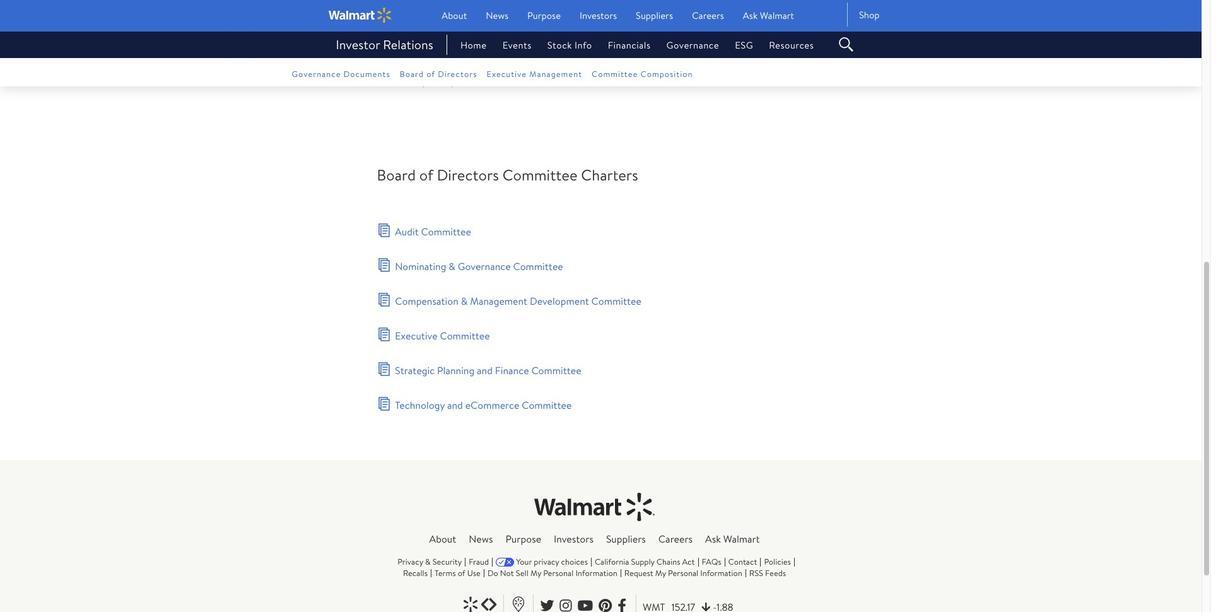 Task type: describe. For each thing, give the bounding box(es) containing it.
request my personal information
[[625, 567, 742, 579]]

committee composition link
[[592, 68, 703, 80]]

click to open search image
[[837, 38, 856, 48]]

privacy for privacy & security
[[398, 556, 423, 567]]

executive committee link
[[377, 327, 490, 343]]

events
[[503, 38, 532, 52]]

chains
[[657, 556, 680, 567]]

suppliers for the bottommost suppliers link
[[606, 532, 646, 546]]

your privacy choices link
[[496, 556, 588, 567]]

ecommerce
[[465, 398, 520, 412]]

stock info link
[[532, 38, 592, 52]]

act
[[682, 556, 695, 567]]

& for privacy
[[425, 556, 431, 567]]

2 vertical spatial governance
[[458, 259, 511, 273]]

ask walmart for the ask walmart link for top suppliers link
[[743, 9, 794, 22]]

walrmat logo with white text image
[[328, 8, 393, 23]]

request my personal information link
[[625, 567, 742, 579]]

careers link for the ask walmart link for the bottommost suppliers link
[[659, 532, 693, 546]]

corruption
[[448, 4, 496, 18]]

fraud link
[[469, 556, 489, 567]]

government relations policy
[[395, 39, 522, 53]]

government
[[395, 39, 450, 53]]

news for about link for the bottommost suppliers link
[[469, 532, 493, 546]]

anti-
[[426, 4, 448, 18]]

audit committee link
[[377, 223, 471, 239]]

development
[[530, 294, 589, 308]]

rss feeds link
[[749, 567, 786, 579]]

events link
[[487, 38, 532, 52]]

board of directors
[[400, 68, 477, 80]]

policies link
[[764, 556, 791, 567]]

executive committee
[[395, 328, 490, 342]]

do not sell my personal information
[[488, 567, 618, 579]]

purpose for news link associated with about link corresponding to top suppliers link
[[528, 9, 561, 22]]

governance for governance
[[667, 38, 719, 52]]

board of directors committee charters
[[377, 164, 638, 186]]

policies
[[764, 556, 791, 567]]

recalls link
[[403, 567, 428, 579]]

choices
[[561, 556, 588, 567]]

walmart for the ask walmart link for the bottommost suppliers link
[[724, 532, 760, 546]]

global
[[395, 4, 423, 18]]

contact link
[[729, 556, 757, 567]]

governance for governance documents
[[292, 68, 341, 80]]

board of directors link
[[400, 68, 487, 80]]

home
[[461, 38, 487, 52]]

news link for about link for the bottommost suppliers link
[[469, 532, 493, 546]]

california supply chains act
[[595, 556, 695, 567]]

contact
[[729, 556, 757, 567]]

stock
[[548, 38, 572, 52]]

strategic
[[395, 363, 435, 377]]

financials link
[[592, 38, 651, 52]]

use
[[467, 567, 481, 579]]

investors for top suppliers link
[[580, 9, 617, 22]]

home link
[[445, 38, 487, 52]]

of for terms of use
[[458, 567, 465, 579]]

recalls
[[403, 567, 428, 579]]

terms
[[435, 567, 456, 579]]

info
[[575, 38, 592, 52]]

walmart for the ask walmart link for top suppliers link
[[760, 9, 794, 22]]

relations for investor
[[383, 36, 433, 53]]

governance documents
[[292, 68, 390, 80]]

shop link
[[848, 8, 880, 21]]

technology
[[395, 398, 445, 412]]

0 horizontal spatial management
[[470, 294, 528, 308]]

compensation
[[395, 294, 459, 308]]

ask for the bottommost suppliers link
[[705, 532, 721, 546]]

feeds
[[765, 567, 786, 579]]

1 horizontal spatial and
[[477, 363, 493, 377]]

technology and ecommerce committee
[[395, 398, 572, 412]]

strategic planning and finance committee
[[395, 363, 581, 377]]

composition
[[641, 68, 693, 80]]

planning
[[437, 363, 475, 377]]

government relations policy link
[[377, 37, 522, 54]]

rss feeds
[[749, 567, 786, 579]]

esg
[[735, 38, 753, 52]]

investor
[[336, 36, 380, 53]]

audit committee
[[395, 224, 471, 238]]

california consumer privacy act (ccpa) opt-out icon image
[[496, 558, 514, 567]]

1 brands image from the left
[[560, 599, 575, 612]]

executive for executive committee
[[395, 328, 438, 342]]

resources link
[[753, 38, 814, 52]]

1 personal from the left
[[543, 567, 574, 579]]

request
[[625, 567, 654, 579]]

stock info
[[548, 38, 592, 52]]

purpose link for news link corresponding to about link for the bottommost suppliers link
[[506, 532, 541, 546]]

policy inside 'link'
[[495, 39, 522, 53]]

your privacy choices
[[514, 556, 588, 567]]

of for board of directors committee charters
[[419, 164, 433, 186]]

terms of use link
[[435, 567, 481, 579]]

security
[[433, 556, 462, 567]]

executive management link
[[487, 68, 592, 80]]

about link for the bottommost suppliers link
[[429, 532, 456, 546]]



Task type: locate. For each thing, give the bounding box(es) containing it.
1 horizontal spatial brands image
[[578, 599, 596, 612]]

1 vertical spatial suppliers
[[606, 532, 646, 546]]

brands image down request
[[618, 599, 630, 612]]

0 vertical spatial board
[[400, 68, 424, 80]]

privacy policy
[[395, 74, 455, 87]]

do not sell my personal information link
[[488, 567, 618, 579]]

brands image down policies recalls
[[578, 599, 596, 612]]

1 vertical spatial management
[[470, 294, 528, 308]]

careers up governance link
[[692, 9, 724, 22]]

california
[[595, 556, 629, 567]]

0 horizontal spatial personal
[[543, 567, 574, 579]]

policy right home at the top left of the page
[[495, 39, 522, 53]]

privacy
[[395, 74, 427, 87], [398, 556, 423, 567]]

faqs link
[[702, 556, 722, 567]]

brands image
[[540, 599, 557, 612], [578, 599, 596, 612], [618, 599, 630, 612]]

0 vertical spatial privacy
[[395, 74, 427, 87]]

& for compensation
[[461, 294, 468, 308]]

0 horizontal spatial brands image
[[540, 599, 557, 612]]

2 my from the left
[[655, 567, 666, 579]]

information right act
[[701, 567, 742, 579]]

relations down corruption
[[453, 39, 493, 53]]

supply
[[631, 556, 655, 567]]

news link for about link corresponding to top suppliers link
[[486, 9, 509, 22]]

0 vertical spatial purpose
[[528, 9, 561, 22]]

0 vertical spatial suppliers
[[636, 9, 673, 22]]

footer containing about
[[0, 460, 1202, 612]]

0 vertical spatial of
[[427, 68, 435, 80]]

1 vertical spatial purpose
[[506, 532, 541, 546]]

brands image down do not sell my personal information link
[[560, 599, 575, 612]]

0 horizontal spatial &
[[425, 556, 431, 567]]

charters
[[581, 164, 638, 186]]

management down "stock"
[[530, 68, 582, 80]]

0 vertical spatial walmart
[[760, 9, 794, 22]]

1 horizontal spatial information
[[701, 567, 742, 579]]

0 horizontal spatial ask
[[705, 532, 721, 546]]

suppliers
[[636, 9, 673, 22], [606, 532, 646, 546]]

1 horizontal spatial brands image
[[599, 599, 615, 612]]

resources
[[769, 38, 814, 52]]

faqs
[[702, 556, 722, 567]]

global anti-corruption policy
[[395, 4, 525, 18]]

purpose link up "stock"
[[528, 9, 561, 22]]

directors
[[438, 68, 477, 80], [437, 164, 499, 186]]

2 vertical spatial of
[[458, 567, 465, 579]]

technology and ecommerce committee link
[[377, 396, 572, 413]]

1 horizontal spatial personal
[[668, 567, 699, 579]]

privacy left terms
[[398, 556, 423, 567]]

2 information from the left
[[701, 567, 742, 579]]

about link up security
[[429, 532, 456, 546]]

news for about link corresponding to top suppliers link
[[486, 9, 509, 22]]

privacy & security link
[[398, 556, 462, 567]]

policy up events link at left top
[[499, 4, 525, 18]]

governance up composition
[[667, 38, 719, 52]]

ask
[[743, 9, 758, 22], [705, 532, 721, 546]]

1 horizontal spatial governance
[[458, 259, 511, 273]]

1 vertical spatial of
[[419, 164, 433, 186]]

investors
[[580, 9, 617, 22], [554, 532, 594, 546]]

0 vertical spatial ask walmart
[[743, 9, 794, 22]]

relations for government
[[453, 39, 493, 53]]

1 vertical spatial directors
[[437, 164, 499, 186]]

investors up info
[[580, 9, 617, 22]]

your
[[516, 556, 532, 567]]

brands image
[[560, 599, 575, 612], [599, 599, 615, 612]]

1 horizontal spatial my
[[655, 567, 666, 579]]

2 brands image from the left
[[599, 599, 615, 612]]

suppliers link up financials
[[636, 9, 673, 22]]

privacy
[[534, 556, 559, 567]]

1 vertical spatial governance
[[292, 68, 341, 80]]

2 horizontal spatial governance
[[667, 38, 719, 52]]

investors up choices
[[554, 532, 594, 546]]

0 vertical spatial executive
[[487, 68, 527, 80]]

2 horizontal spatial &
[[461, 294, 468, 308]]

about for about link corresponding to top suppliers link
[[442, 9, 467, 22]]

personal
[[543, 567, 574, 579], [668, 567, 699, 579]]

esg link
[[719, 38, 753, 52]]

committee inside "link"
[[440, 328, 490, 342]]

committee composition
[[592, 68, 693, 80]]

careers
[[692, 9, 724, 22], [659, 532, 693, 546]]

suppliers for top suppliers link
[[636, 9, 673, 22]]

and
[[477, 363, 493, 377], [447, 398, 463, 412]]

0 horizontal spatial information
[[576, 567, 618, 579]]

0 vertical spatial careers
[[692, 9, 724, 22]]

investors link up info
[[580, 9, 617, 22]]

0 vertical spatial careers link
[[692, 9, 724, 22]]

1 vertical spatial news
[[469, 532, 493, 546]]

financials
[[608, 38, 651, 52]]

fraud
[[469, 556, 489, 567]]

1 vertical spatial and
[[447, 398, 463, 412]]

&
[[449, 259, 456, 273], [461, 294, 468, 308], [425, 556, 431, 567]]

ask walmart up resources link
[[743, 9, 794, 22]]

nominating & governance committee
[[395, 259, 563, 273]]

about for about link for the bottommost suppliers link
[[429, 532, 456, 546]]

management
[[530, 68, 582, 80], [470, 294, 528, 308]]

board for board of directors committee charters
[[377, 164, 416, 186]]

ask walmart link
[[743, 9, 794, 22], [705, 532, 760, 546]]

board for board of directors
[[400, 68, 424, 80]]

not
[[500, 567, 514, 579]]

0 vertical spatial governance
[[667, 38, 719, 52]]

of for board of directors
[[427, 68, 435, 80]]

investors for the bottommost suppliers link
[[554, 532, 594, 546]]

privacy down government
[[395, 74, 427, 87]]

careers for careers link related to the ask walmart link for top suppliers link
[[692, 9, 724, 22]]

1 vertical spatial ask walmart link
[[705, 532, 760, 546]]

1 vertical spatial privacy
[[398, 556, 423, 567]]

global anti-corruption policy link
[[377, 3, 525, 19]]

1 vertical spatial ask walmart
[[705, 532, 760, 546]]

investors link
[[580, 9, 617, 22], [554, 532, 594, 546]]

governance
[[667, 38, 719, 52], [292, 68, 341, 80], [458, 259, 511, 273]]

0 horizontal spatial brands image
[[560, 599, 575, 612]]

careers link for the ask walmart link for top suppliers link
[[692, 9, 724, 22]]

ask walmart link for top suppliers link
[[743, 9, 794, 22]]

my right sell
[[531, 567, 541, 579]]

suppliers link
[[636, 9, 673, 22], [606, 532, 646, 546]]

finance
[[495, 363, 529, 377]]

privacy inside 'privacy policy' link
[[395, 74, 427, 87]]

and down planning
[[447, 398, 463, 412]]

0 horizontal spatial relations
[[383, 36, 433, 53]]

my
[[531, 567, 541, 579], [655, 567, 666, 579]]

& right nominating
[[449, 259, 456, 273]]

board up audit in the left of the page
[[377, 164, 416, 186]]

board of directors committee charters main content
[[0, 0, 1202, 460]]

purpose link for news link associated with about link corresponding to top suppliers link
[[528, 9, 561, 22]]

news up events link at left top
[[486, 9, 509, 22]]

brands image down policies recalls
[[599, 599, 615, 612]]

rss
[[749, 567, 763, 579]]

logo for walmart in black image
[[534, 493, 655, 521]]

ask walmart link up contact link
[[705, 532, 760, 546]]

0 horizontal spatial executive
[[395, 328, 438, 342]]

2 personal from the left
[[668, 567, 699, 579]]

purpose for news link corresponding to about link for the bottommost suppliers link
[[506, 532, 541, 546]]

strategic planning and finance committee link
[[377, 362, 581, 378]]

careers up chains
[[659, 532, 693, 546]]

1 information from the left
[[576, 567, 618, 579]]

1 my from the left
[[531, 567, 541, 579]]

privacy for privacy policy
[[395, 74, 427, 87]]

menu
[[445, 38, 827, 52]]

0 vertical spatial investors
[[580, 9, 617, 22]]

1 vertical spatial policy
[[495, 39, 522, 53]]

1 vertical spatial suppliers link
[[606, 532, 646, 546]]

1 brands image from the left
[[540, 599, 557, 612]]

suppliers up financials
[[636, 9, 673, 22]]

investor relations
[[336, 36, 433, 53]]

about up government relations policy 'link'
[[442, 9, 467, 22]]

0 vertical spatial investors link
[[580, 9, 617, 22]]

0 vertical spatial about link
[[442, 9, 467, 22]]

information
[[576, 567, 618, 579], [701, 567, 742, 579]]

news
[[486, 9, 509, 22], [469, 532, 493, 546]]

1 vertical spatial executive
[[395, 328, 438, 342]]

of left use
[[458, 567, 465, 579]]

nominating & governance committee link
[[377, 258, 563, 274]]

2 brands image from the left
[[578, 599, 596, 612]]

careers link up chains
[[659, 532, 693, 546]]

suppliers link up california
[[606, 532, 646, 546]]

board
[[400, 68, 424, 80], [377, 164, 416, 186]]

investors link for the 'purpose' link associated with news link associated with about link corresponding to top suppliers link
[[580, 9, 617, 22]]

1 horizontal spatial executive
[[487, 68, 527, 80]]

policy down government relations policy 'link'
[[429, 74, 455, 87]]

0 vertical spatial policy
[[499, 4, 525, 18]]

1 horizontal spatial &
[[449, 259, 456, 273]]

news up fraud "link"
[[469, 532, 493, 546]]

ask walmart link for the bottommost suppliers link
[[705, 532, 760, 546]]

brands image down do not sell my personal information link
[[540, 599, 557, 612]]

ask walmart link up resources link
[[743, 9, 794, 22]]

careers link up governance link
[[692, 9, 724, 22]]

& left security
[[425, 556, 431, 567]]

0 vertical spatial purpose link
[[528, 9, 561, 22]]

executive up strategic
[[395, 328, 438, 342]]

careers link
[[692, 9, 724, 22], [659, 532, 693, 546]]

0 vertical spatial news
[[486, 9, 509, 22]]

0 vertical spatial and
[[477, 363, 493, 377]]

directors for board of directors committee charters
[[437, 164, 499, 186]]

0 horizontal spatial governance
[[292, 68, 341, 80]]

ask walmart for the ask walmart link for the bottommost suppliers link
[[705, 532, 760, 546]]

relations down global
[[383, 36, 433, 53]]

walmart up resources link
[[760, 9, 794, 22]]

news link
[[486, 9, 509, 22], [469, 532, 493, 546]]

1 vertical spatial walmart
[[724, 532, 760, 546]]

governance left documents
[[292, 68, 341, 80]]

1 vertical spatial purpose link
[[506, 532, 541, 546]]

1 vertical spatial careers
[[659, 532, 693, 546]]

ask for top suppliers link
[[743, 9, 758, 22]]

1 vertical spatial about link
[[429, 532, 456, 546]]

1 vertical spatial board
[[377, 164, 416, 186]]

purpose link
[[528, 9, 561, 22], [506, 532, 541, 546]]

ask walmart
[[743, 9, 794, 22], [705, 532, 760, 546]]

1 vertical spatial careers link
[[659, 532, 693, 546]]

0 vertical spatial ask walmart link
[[743, 9, 794, 22]]

relations inside government relations policy 'link'
[[453, 39, 493, 53]]

california supply chains act link
[[595, 556, 695, 567]]

2 vertical spatial &
[[425, 556, 431, 567]]

suppliers up california
[[606, 532, 646, 546]]

walmart
[[760, 9, 794, 22], [724, 532, 760, 546]]

0 vertical spatial suppliers link
[[636, 9, 673, 22]]

sell
[[516, 567, 529, 579]]

governance documents link
[[292, 68, 400, 80]]

0 vertical spatial directors
[[438, 68, 477, 80]]

executive down events link at left top
[[487, 68, 527, 80]]

1 vertical spatial investors link
[[554, 532, 594, 546]]

my right supply
[[655, 567, 666, 579]]

1 vertical spatial news link
[[469, 532, 493, 546]]

of up audit committee link
[[419, 164, 433, 186]]

0 vertical spatial about
[[442, 9, 467, 22]]

0 vertical spatial management
[[530, 68, 582, 80]]

2 horizontal spatial brands image
[[618, 599, 630, 612]]

privacy policy link
[[377, 72, 455, 88]]

1 horizontal spatial ask
[[743, 9, 758, 22]]

governance up compensation & management development committee link
[[458, 259, 511, 273]]

purpose
[[528, 9, 561, 22], [506, 532, 541, 546]]

1 vertical spatial about
[[429, 532, 456, 546]]

executive inside "link"
[[395, 328, 438, 342]]

compensation & management development committee
[[395, 294, 642, 308]]

policies recalls
[[403, 556, 791, 579]]

compensation & management development committee link
[[377, 292, 642, 309]]

management down nominating & governance committee
[[470, 294, 528, 308]]

purpose up "stock"
[[528, 9, 561, 22]]

1 horizontal spatial relations
[[453, 39, 493, 53]]

careers for the ask walmart link for the bottommost suppliers link's careers link
[[659, 532, 693, 546]]

directors for board of directors
[[438, 68, 477, 80]]

audit
[[395, 224, 419, 238]]

do
[[488, 567, 498, 579]]

purpose link up 'your'
[[506, 532, 541, 546]]

ask up faqs
[[705, 532, 721, 546]]

governance link
[[651, 38, 719, 52]]

1 horizontal spatial management
[[530, 68, 582, 80]]

about link up government relations policy 'link'
[[442, 9, 467, 22]]

0 vertical spatial ask
[[743, 9, 758, 22]]

committee
[[592, 68, 638, 80], [503, 164, 578, 186], [421, 224, 471, 238], [513, 259, 563, 273], [592, 294, 642, 308], [440, 328, 490, 342], [532, 363, 581, 377], [522, 398, 572, 412]]

board down government
[[400, 68, 424, 80]]

& down nominating & governance committee link
[[461, 294, 468, 308]]

news link up events link at left top
[[486, 9, 509, 22]]

0 horizontal spatial my
[[531, 567, 541, 579]]

footer
[[0, 460, 1202, 612]]

1 vertical spatial &
[[461, 294, 468, 308]]

0 vertical spatial news link
[[486, 9, 509, 22]]

of down government
[[427, 68, 435, 80]]

0 vertical spatial &
[[449, 259, 456, 273]]

1 vertical spatial investors
[[554, 532, 594, 546]]

terms of use
[[435, 567, 481, 579]]

ask up esg
[[743, 9, 758, 22]]

relations
[[383, 36, 433, 53], [453, 39, 493, 53]]

walmart up contact link
[[724, 532, 760, 546]]

3 brands image from the left
[[618, 599, 630, 612]]

privacy & security
[[398, 556, 462, 567]]

information left request
[[576, 567, 618, 579]]

investors link for news link corresponding to about link for the bottommost suppliers link the 'purpose' link
[[554, 532, 594, 546]]

2 vertical spatial policy
[[429, 74, 455, 87]]

& for nominating
[[449, 259, 456, 273]]

shop
[[859, 8, 880, 21]]

and left the finance
[[477, 363, 493, 377]]

news link up fraud "link"
[[469, 532, 493, 546]]

executive for executive management
[[487, 68, 527, 80]]

about link
[[442, 9, 467, 22], [429, 532, 456, 546]]

ask walmart up contact link
[[705, 532, 760, 546]]

about up security
[[429, 532, 456, 546]]

1 vertical spatial ask
[[705, 532, 721, 546]]

nominating
[[395, 259, 446, 273]]

menu containing home
[[445, 38, 827, 52]]

0 horizontal spatial and
[[447, 398, 463, 412]]

investors link up choices
[[554, 532, 594, 546]]

about link for top suppliers link
[[442, 9, 467, 22]]

executive management
[[487, 68, 582, 80]]

purpose up 'your'
[[506, 532, 541, 546]]



Task type: vqa. For each thing, say whether or not it's contained in the screenshot.
'Executive' inside the Executive Management LINK
yes



